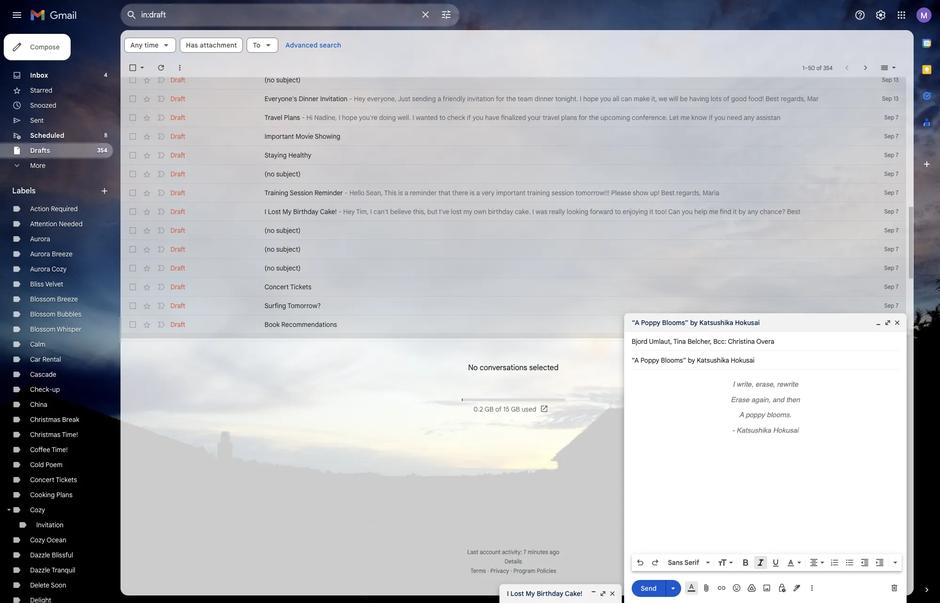 Task type: describe. For each thing, give the bounding box(es) containing it.
conversations
[[480, 363, 528, 373]]

2 gb from the left
[[511, 405, 520, 414]]

draft for 13th row from the top
[[171, 302, 185, 310]]

looking
[[567, 208, 589, 216]]

up
[[52, 386, 60, 394]]

draft for 15th row from the bottom
[[171, 76, 185, 84]]

book recommendations link
[[265, 320, 855, 330]]

any time
[[130, 41, 159, 49]]

believe
[[390, 208, 412, 216]]

formatting options toolbar
[[632, 555, 903, 572]]

13 row from the top
[[121, 297, 907, 316]]

to button
[[247, 38, 278, 53]]

more send options image
[[669, 584, 678, 594]]

0 horizontal spatial hope
[[342, 114, 358, 122]]

my for i lost my birthday cake!
[[526, 590, 535, 599]]

cozy for cozy ocean
[[30, 537, 45, 545]]

draft for fifth row from the bottom
[[171, 264, 185, 273]]

0 horizontal spatial best
[[662, 189, 675, 197]]

poppy
[[642, 319, 661, 327]]

1 horizontal spatial best
[[766, 95, 780, 103]]

(no subject) link for 15th row from the bottom
[[265, 75, 855, 85]]

cozy link
[[30, 506, 45, 515]]

breeze for blossom breeze
[[57, 295, 78, 304]]

2 if from the left
[[709, 114, 713, 122]]

1 horizontal spatial to
[[615, 208, 622, 216]]

4 row from the top
[[121, 127, 907, 146]]

christmas for christmas time!
[[30, 431, 60, 440]]

time
[[145, 41, 159, 49]]

really
[[549, 208, 566, 216]]

attach files image
[[702, 584, 712, 594]]

draft for ninth row from the bottom
[[171, 189, 185, 197]]

bliss
[[30, 280, 44, 289]]

insert signature image
[[793, 584, 802, 594]]

sep 7 for 12th row from the bottom of the the no conversations selected main content
[[885, 133, 899, 140]]

follow link to manage storage image
[[541, 405, 550, 414]]

account
[[480, 549, 501, 556]]

settings image
[[876, 9, 887, 21]]

rewrite
[[778, 381, 799, 389]]

surfing
[[265, 302, 286, 310]]

cake! for i lost my birthday cake!
[[565, 590, 583, 599]]

invitation inside "labels" navigation
[[36, 522, 64, 530]]

older image
[[862, 63, 871, 73]]

1 vertical spatial regards,
[[677, 189, 702, 197]]

your
[[528, 114, 541, 122]]

sep 7 for ninth row from the bottom
[[885, 189, 899, 196]]

undo ‪(⌘z)‬ image
[[636, 559, 645, 568]]

nadine,
[[314, 114, 337, 122]]

1 horizontal spatial me
[[710, 208, 719, 216]]

bliss velvet link
[[30, 280, 63, 289]]

cozy for the cozy 'link' at the bottom of page
[[30, 506, 45, 515]]

last account activity: 7 minutes ago details terms · privacy · program policies
[[468, 549, 560, 575]]

0 vertical spatial any
[[744, 114, 755, 122]]

invitation link
[[36, 522, 64, 530]]

(no subject) for tenth row from the bottom
[[265, 170, 301, 179]]

(no subject) for 6th row from the bottom of the the no conversations selected main content
[[265, 245, 301, 254]]

sep 13 for (no subject)
[[883, 76, 899, 83]]

blossom for blossom bubbles
[[30, 310, 55, 319]]

0 vertical spatial the
[[507, 95, 516, 103]]

lost for i lost my birthday cake!
[[511, 590, 524, 599]]

christina
[[729, 338, 755, 346]]

2 · from the left
[[511, 568, 512, 575]]

8 row from the top
[[121, 203, 907, 221]]

it,
[[652, 95, 657, 103]]

inbox link
[[30, 71, 48, 80]]

1 is from the left
[[398, 189, 403, 197]]

by inside dialog
[[691, 319, 698, 327]]

dazzle for dazzle blissful
[[30, 552, 50, 560]]

breeze for aurora breeze
[[52, 250, 73, 259]]

2 , from the left
[[711, 338, 712, 346]]

dinner
[[299, 95, 319, 103]]

aurora for aurora cozy
[[30, 265, 50, 274]]

2 it from the left
[[734, 208, 737, 216]]

0 vertical spatial hey
[[354, 95, 366, 103]]

showing
[[315, 132, 341, 141]]

7 row from the top
[[121, 184, 907, 203]]

this,
[[413, 208, 426, 216]]

christmas break
[[30, 416, 79, 424]]

aurora for aurora link at the top of the page
[[30, 235, 50, 244]]

too!
[[656, 208, 667, 216]]

close image for "a poppy blooms" by katsushika hokusai
[[894, 319, 902, 327]]

draft for 14th row from the top of the the no conversations selected main content
[[171, 321, 185, 329]]

search
[[320, 41, 342, 49]]

clear search image
[[416, 5, 435, 24]]

15
[[504, 405, 510, 414]]

drafts
[[30, 147, 50, 155]]

selected
[[530, 363, 559, 373]]

"a poppy blooms" by katsushika hokusai
[[632, 319, 760, 327]]

upcoming
[[601, 114, 631, 122]]

concert inside "labels" navigation
[[30, 476, 54, 485]]

bold ‪(⌘b)‬ image
[[742, 559, 751, 568]]

hokusai inside message body text field
[[774, 427, 799, 435]]

surfing tomorrow?
[[265, 302, 321, 310]]

1 gb from the left
[[485, 405, 494, 414]]

0 horizontal spatial hokusai
[[736, 319, 760, 327]]

1 , from the left
[[671, 338, 673, 346]]

(no for 6th row from the bottom of the the no conversations selected main content
[[265, 245, 275, 254]]

sep 7 for tenth row from the bottom
[[885, 171, 899, 178]]

"a poppy blooms" by katsushika hokusai dialog
[[625, 314, 907, 604]]

delete soon link
[[30, 582, 66, 590]]

movie
[[296, 132, 314, 141]]

i down privacy link
[[507, 590, 509, 599]]

recommendations
[[282, 321, 337, 329]]

velvet
[[45, 280, 63, 289]]

(no subject) for 15th row from the bottom
[[265, 76, 301, 84]]

again,
[[752, 396, 771, 404]]

indent less ‪(⌘[)‬ image
[[861, 559, 870, 568]]

blooms.
[[767, 411, 792, 419]]

all
[[613, 95, 620, 103]]

reminder
[[315, 189, 343, 197]]

sep 7 for 13th row from the top
[[885, 302, 899, 310]]

rental
[[43, 356, 61, 364]]

know
[[692, 114, 708, 122]]

tonight.
[[556, 95, 579, 103]]

bliss velvet
[[30, 280, 63, 289]]

coffee time!
[[30, 446, 68, 455]]

training
[[528, 189, 550, 197]]

close image for i lost my birthday cake!
[[609, 591, 617, 598]]

subject) for 6th row from the bottom of the the no conversations selected main content
[[276, 245, 301, 254]]

15 row from the top
[[121, 334, 907, 353]]

minimize image for "a poppy blooms" by katsushika hokusai
[[875, 319, 883, 327]]

just
[[398, 95, 411, 103]]

poem
[[46, 461, 63, 470]]

team
[[518, 95, 533, 103]]

Search mail text field
[[141, 10, 415, 20]]

aurora for aurora breeze
[[30, 250, 50, 259]]

details link
[[505, 559, 522, 566]]

needed
[[59, 220, 83, 228]]

that
[[439, 189, 451, 197]]

italic ‪(⌘i)‬ image
[[757, 559, 766, 568]]

any time button
[[124, 38, 176, 53]]

toggle confidential mode image
[[778, 584, 787, 594]]

insert emoji ‪(⌘⇧2)‬ image
[[733, 584, 742, 594]]

redo ‪(⌘y)‬ image
[[651, 559, 660, 568]]

whisper
[[57, 326, 82, 334]]

find
[[720, 208, 732, 216]]

birthday for i lost my birthday cake! - hey tim, i can't believe this, but i've lost my own birthday cake. i was really looking forward to enjoying it too! can you help me find it by any chance? best
[[293, 208, 319, 216]]

need
[[728, 114, 743, 122]]

2 horizontal spatial best
[[788, 208, 801, 216]]

ago
[[550, 549, 560, 556]]

advanced search button
[[282, 37, 345, 54]]

time! for christmas time!
[[62, 431, 78, 440]]

draft for 12th row from the top
[[171, 283, 185, 292]]

(no subject) link for tenth row from the bottom
[[265, 170, 855, 179]]

more options image
[[810, 584, 815, 594]]

13 for (no subject)
[[894, 76, 899, 83]]

0 horizontal spatial me
[[681, 114, 690, 122]]

subject) for tenth row from the bottom
[[276, 170, 301, 179]]

indent more ‪(⌘])‬ image
[[876, 559, 885, 568]]

354 inside the no conversations selected main content
[[824, 64, 833, 71]]

sans
[[669, 559, 684, 568]]

pop out image
[[600, 591, 607, 598]]

blossom for blossom breeze
[[30, 295, 55, 304]]

0 vertical spatial concert tickets link
[[265, 283, 855, 292]]

used
[[522, 405, 537, 414]]

subject) for fifth row from the bottom
[[276, 264, 301, 273]]

0.2 gb of 15 gb used
[[474, 405, 537, 414]]

my for i lost my birthday cake! - hey tim, i can't believe this, but i've lost my own birthday cake. i was really looking forward to enjoying it too! can you help me find it by any chance? best
[[283, 208, 292, 216]]

sep 7 for 12th row from the top
[[885, 284, 899, 291]]

insert photo image
[[763, 584, 772, 594]]

- katsushika hokusai
[[733, 427, 799, 435]]

tickets inside row
[[290, 283, 312, 292]]

sep 7 for ninth row
[[885, 227, 899, 234]]

invitation inside row
[[320, 95, 348, 103]]

1 horizontal spatial the
[[589, 114, 599, 122]]

draft for 12th row from the bottom of the the no conversations selected main content
[[171, 132, 185, 141]]

tickets inside "labels" navigation
[[56, 476, 77, 485]]

1 vertical spatial for
[[579, 114, 588, 122]]

car rental
[[30, 356, 61, 364]]

car rental link
[[30, 356, 61, 364]]

- inside message body text field
[[733, 427, 735, 435]]

terms link
[[471, 568, 486, 575]]

1 vertical spatial any
[[748, 208, 759, 216]]

bulleted list ‪(⌘⇧8)‬ image
[[846, 559, 855, 568]]

christmas break link
[[30, 416, 79, 424]]

labels
[[12, 187, 36, 196]]

discard draft ‪(⌘⇧d)‬ image
[[890, 584, 900, 594]]

concert tickets inside concert tickets link
[[265, 283, 312, 292]]

2 horizontal spatial a
[[477, 189, 480, 197]]

finalized
[[501, 114, 526, 122]]

2 row from the top
[[121, 90, 907, 108]]

serif
[[685, 559, 700, 568]]

attention needed
[[30, 220, 83, 228]]

surfing tomorrow? link
[[265, 302, 855, 311]]

(no for fifth row from the bottom
[[265, 264, 275, 273]]

cascade link
[[30, 371, 56, 379]]

privacy
[[491, 568, 509, 575]]

blossom bubbles
[[30, 310, 81, 319]]

lots
[[711, 95, 722, 103]]

starred link
[[30, 86, 52, 95]]

1 it from the left
[[650, 208, 654, 216]]

i inside message body text field
[[733, 381, 735, 389]]

(no subject) link for ninth row
[[265, 226, 855, 236]]

9 row from the top
[[121, 221, 907, 240]]

dazzle tranquil link
[[30, 567, 75, 575]]

staying
[[265, 151, 287, 160]]

(no subject) for ninth row
[[265, 227, 301, 235]]

this
[[384, 189, 397, 197]]

i right tonight.
[[580, 95, 582, 103]]

insert link ‪(⌘k)‬ image
[[717, 584, 727, 594]]

staying healthy link
[[265, 151, 855, 160]]

dazzle blissful link
[[30, 552, 73, 560]]

program policies link
[[514, 568, 557, 575]]

support image
[[855, 9, 866, 21]]



Task type: vqa. For each thing, say whether or not it's contained in the screenshot.
8
yes



Task type: locate. For each thing, give the bounding box(es) containing it.
354 inside "labels" navigation
[[97, 147, 107, 154]]

1 13 from the top
[[894, 76, 899, 83]]

erase,
[[756, 381, 776, 389]]

0 horizontal spatial close image
[[609, 591, 617, 598]]

close image inside "a poppy blooms" by katsushika hokusai dialog
[[894, 319, 902, 327]]

4 (no from the top
[[265, 245, 275, 254]]

11 sep 7 from the top
[[885, 302, 899, 310]]

concert tickets link down poem
[[30, 476, 77, 485]]

concert tickets inside "labels" navigation
[[30, 476, 77, 485]]

plans inside "labels" navigation
[[56, 491, 73, 500]]

gb right 0.2
[[485, 405, 494, 414]]

hope left you're
[[342, 114, 358, 122]]

11 draft from the top
[[171, 264, 185, 273]]

7 inside last account activity: 7 minutes ago details terms · privacy · program policies
[[524, 549, 527, 556]]

i left write,
[[733, 381, 735, 389]]

draft for tenth row from the bottom
[[171, 170, 185, 179]]

of for 1 50 of 354
[[817, 64, 822, 71]]

best right 'chance?'
[[788, 208, 801, 216]]

1 blossom from the top
[[30, 295, 55, 304]]

best right the up!
[[662, 189, 675, 197]]

3 (no subject) from the top
[[265, 227, 301, 235]]

0 horizontal spatial it
[[650, 208, 654, 216]]

tab list
[[914, 30, 941, 570]]

to
[[253, 41, 261, 49]]

2 vertical spatial best
[[788, 208, 801, 216]]

christmas up coffee time!
[[30, 431, 60, 440]]

(no for tenth row from the bottom
[[265, 170, 275, 179]]

sep 7 for 8th row from the top
[[885, 208, 899, 215]]

my down the program policies "link"
[[526, 590, 535, 599]]

toggle split pane mode image
[[880, 63, 890, 73]]

(no for ninth row
[[265, 227, 275, 235]]

if
[[467, 114, 471, 122], [709, 114, 713, 122]]

concert tickets link up surfing tomorrow? link
[[265, 283, 855, 292]]

the left upcoming
[[589, 114, 599, 122]]

draft for 6th row from the bottom of the the no conversations selected main content
[[171, 245, 185, 254]]

hokusai down blooms. on the bottom of page
[[774, 427, 799, 435]]

invitation up cozy ocean link
[[36, 522, 64, 530]]

2 aurora from the top
[[30, 250, 50, 259]]

check-
[[30, 386, 52, 394]]

conference.
[[632, 114, 668, 122]]

send button
[[632, 581, 666, 598]]

0 vertical spatial birthday
[[293, 208, 319, 216]]

dazzle down cozy ocean link
[[30, 552, 50, 560]]

0 vertical spatial for
[[496, 95, 505, 103]]

concert tickets up the surfing tomorrow?
[[265, 283, 312, 292]]

1 horizontal spatial lost
[[511, 590, 524, 599]]

0 vertical spatial of
[[817, 64, 822, 71]]

birthday down session
[[293, 208, 319, 216]]

me
[[681, 114, 690, 122], [710, 208, 719, 216]]

354 down 8
[[97, 147, 107, 154]]

a left very on the right top of the page
[[477, 189, 480, 197]]

time! up poem
[[52, 446, 68, 455]]

birthday inside the no conversations selected main content
[[293, 208, 319, 216]]

2 blossom from the top
[[30, 310, 55, 319]]

is right there
[[470, 189, 475, 197]]

time! down the break
[[62, 431, 78, 440]]

1 dazzle from the top
[[30, 552, 50, 560]]

own
[[474, 208, 487, 216]]

0 vertical spatial hokusai
[[736, 319, 760, 327]]

enjoying
[[623, 208, 648, 216]]

(no subject) link for 6th row from the bottom of the the no conversations selected main content
[[265, 245, 855, 254]]

christmas for christmas break
[[30, 416, 60, 424]]

4 (no subject) link from the top
[[265, 245, 855, 254]]

concert up cooking
[[30, 476, 54, 485]]

everyone,
[[367, 95, 397, 103]]

7 draft from the top
[[171, 189, 185, 197]]

0 horizontal spatial is
[[398, 189, 403, 197]]

invitation up the nadine,
[[320, 95, 348, 103]]

blooms"
[[663, 319, 689, 327]]

scheduled
[[30, 131, 64, 140]]

breeze up aurora cozy link
[[52, 250, 73, 259]]

1 row from the top
[[121, 71, 907, 90]]

row
[[121, 71, 907, 90], [121, 90, 907, 108], [121, 108, 907, 127], [121, 127, 907, 146], [121, 146, 907, 165], [121, 165, 907, 184], [121, 184, 907, 203], [121, 203, 907, 221], [121, 221, 907, 240], [121, 240, 907, 259], [121, 259, 907, 278], [121, 278, 907, 297], [121, 297, 907, 316], [121, 316, 907, 334], [121, 334, 907, 353]]

1 vertical spatial of
[[724, 95, 730, 103]]

aurora down aurora link at the top of the page
[[30, 250, 50, 259]]

1 sep 13 from the top
[[883, 76, 899, 83]]

1 sep 7 from the top
[[885, 114, 899, 121]]

a for reminder
[[405, 189, 409, 197]]

i right tim, at top left
[[371, 208, 372, 216]]

tickets
[[290, 283, 312, 292], [56, 476, 77, 485]]

christmas down china link
[[30, 416, 60, 424]]

dazzle up the delete
[[30, 567, 50, 575]]

0 horizontal spatial concert tickets
[[30, 476, 77, 485]]

sep 7 for 6th row from the bottom of the the no conversations selected main content
[[885, 246, 899, 253]]

1 horizontal spatial 354
[[824, 64, 833, 71]]

blossom
[[30, 295, 55, 304], [30, 310, 55, 319], [30, 326, 55, 334]]

i right well.
[[413, 114, 414, 122]]

1 · from the left
[[488, 568, 489, 575]]

any left 'chance?'
[[748, 208, 759, 216]]

1 vertical spatial hey
[[343, 208, 355, 216]]

subject) for 15th row from the bottom
[[276, 76, 301, 84]]

2 christmas from the top
[[30, 431, 60, 440]]

hello
[[350, 189, 365, 197]]

1 draft from the top
[[171, 76, 185, 84]]

lost down program
[[511, 590, 524, 599]]

1 vertical spatial best
[[662, 189, 675, 197]]

3 aurora from the top
[[30, 265, 50, 274]]

5 (no subject) from the top
[[265, 264, 301, 273]]

2 is from the left
[[470, 189, 475, 197]]

1 vertical spatial 354
[[97, 147, 107, 154]]

sans serif option
[[667, 559, 705, 568]]

1 vertical spatial minimize image
[[590, 591, 598, 598]]

to left check
[[440, 114, 446, 122]]

-
[[349, 95, 353, 103], [302, 114, 305, 122], [345, 189, 348, 197], [339, 208, 342, 216], [733, 427, 735, 435]]

10 row from the top
[[121, 240, 907, 259]]

- left hi
[[302, 114, 305, 122]]

cake! inside row
[[320, 208, 337, 216]]

aurora cozy link
[[30, 265, 67, 274]]

1 horizontal spatial concert tickets link
[[265, 283, 855, 292]]

2 13 from the top
[[894, 95, 899, 102]]

invitation
[[320, 95, 348, 103], [36, 522, 64, 530]]

very
[[482, 189, 495, 197]]

1 christmas from the top
[[30, 416, 60, 424]]

the left team
[[507, 95, 516, 103]]

draft for 2nd row from the top of the the no conversations selected main content
[[171, 95, 185, 103]]

if right check
[[467, 114, 471, 122]]

any right need
[[744, 114, 755, 122]]

3 (no from the top
[[265, 227, 275, 235]]

it left too!
[[650, 208, 654, 216]]

terms
[[471, 568, 486, 575]]

required
[[51, 205, 78, 213]]

minimize image for i lost my birthday cake!
[[590, 591, 598, 598]]

1 vertical spatial concert tickets
[[30, 476, 77, 485]]

cascade
[[30, 371, 56, 379]]

12 sep 7 from the top
[[885, 321, 899, 328]]

will
[[669, 95, 679, 103]]

1 vertical spatial birthday
[[537, 590, 564, 599]]

ocean
[[47, 537, 66, 545]]

1 horizontal spatial close image
[[894, 319, 902, 327]]

cozy up velvet
[[52, 265, 67, 274]]

0 vertical spatial cake!
[[320, 208, 337, 216]]

having
[[690, 95, 710, 103]]

to right forward
[[615, 208, 622, 216]]

time!
[[62, 431, 78, 440], [52, 446, 68, 455]]

sep 13 for everyone's dinner invitation
[[883, 95, 899, 102]]

0 vertical spatial concert tickets
[[265, 283, 312, 292]]

354
[[824, 64, 833, 71], [97, 147, 107, 154]]

0 vertical spatial plans
[[284, 114, 300, 122]]

cold
[[30, 461, 44, 470]]

0 horizontal spatial my
[[283, 208, 292, 216]]

4 sep 7 from the top
[[885, 171, 899, 178]]

forward
[[590, 208, 614, 216]]

gmail image
[[30, 6, 82, 24]]

1 (no from the top
[[265, 76, 275, 84]]

0 vertical spatial tickets
[[290, 283, 312, 292]]

more formatting options image
[[891, 559, 901, 568]]

0 horizontal spatial for
[[496, 95, 505, 103]]

9 sep 7 from the top
[[885, 265, 899, 272]]

1 vertical spatial to
[[615, 208, 622, 216]]

sep 7 for 11th row from the bottom of the the no conversations selected main content
[[885, 152, 899, 159]]

13 draft from the top
[[171, 302, 185, 310]]

plans left hi
[[284, 114, 300, 122]]

dazzle for dazzle tranquil
[[30, 567, 50, 575]]

3 blossom from the top
[[30, 326, 55, 334]]

0 horizontal spatial to
[[440, 114, 446, 122]]

1 vertical spatial christmas
[[30, 431, 60, 440]]

you left all
[[601, 95, 611, 103]]

sep 7 for 3rd row from the top
[[885, 114, 899, 121]]

my down the training
[[283, 208, 292, 216]]

concert inside row
[[265, 283, 289, 292]]

0 vertical spatial minimize image
[[875, 319, 883, 327]]

0 horizontal spatial of
[[496, 405, 502, 414]]

cake! for i lost my birthday cake! - hey tim, i can't believe this, but i've lost my own birthday cake. i was really looking forward to enjoying it too! can you help me find it by any chance? best
[[320, 208, 337, 216]]

0 horizontal spatial invitation
[[36, 522, 64, 530]]

check-up link
[[30, 386, 60, 394]]

hey
[[354, 95, 366, 103], [343, 208, 355, 216]]

wanted
[[416, 114, 438, 122]]

0 vertical spatial my
[[283, 208, 292, 216]]

delete soon
[[30, 582, 66, 590]]

calm link
[[30, 341, 45, 349]]

0 vertical spatial cozy
[[52, 265, 67, 274]]

None search field
[[121, 4, 460, 26]]

1 (no subject) from the top
[[265, 76, 301, 84]]

write,
[[737, 381, 754, 389]]

13
[[894, 76, 899, 83], [894, 95, 899, 102]]

a left 'friendly' in the left of the page
[[438, 95, 442, 103]]

i right the nadine,
[[339, 114, 341, 122]]

6 draft from the top
[[171, 170, 185, 179]]

break
[[62, 416, 79, 424]]

dazzle tranquil
[[30, 567, 75, 575]]

1 aurora from the top
[[30, 235, 50, 244]]

0 horizontal spatial concert tickets link
[[30, 476, 77, 485]]

0 horizontal spatial 354
[[97, 147, 107, 154]]

7 sep 7 from the top
[[885, 227, 899, 234]]

tomorrow!!!
[[576, 189, 610, 197]]

- left hello
[[345, 189, 348, 197]]

1 vertical spatial cake!
[[565, 590, 583, 599]]

0 horizontal spatial a
[[405, 189, 409, 197]]

0 vertical spatial concert
[[265, 283, 289, 292]]

i lost my birthday cake! - hey tim, i can't believe this, but i've lost my own birthday cake. i was really looking forward to enjoying it too! can you help me find it by any chance? best
[[265, 208, 801, 216]]

50
[[809, 64, 816, 71]]

maria
[[703, 189, 720, 197]]

of left 15
[[496, 405, 502, 414]]

4 subject) from the top
[[276, 245, 301, 254]]

(no subject) for fifth row from the bottom
[[265, 264, 301, 273]]

12 row from the top
[[121, 278, 907, 297]]

354 right 50
[[824, 64, 833, 71]]

1 vertical spatial close image
[[609, 591, 617, 598]]

1 vertical spatial concert tickets link
[[30, 476, 77, 485]]

0 vertical spatial blossom
[[30, 295, 55, 304]]

tomorrow?
[[288, 302, 321, 310]]

regards, left mar at right
[[781, 95, 806, 103]]

time! for coffee time!
[[52, 446, 68, 455]]

you left the have
[[473, 114, 484, 122]]

, left tina
[[671, 338, 673, 346]]

1 vertical spatial breeze
[[57, 295, 78, 304]]

minimize image
[[875, 319, 883, 327], [590, 591, 598, 598]]

it right find
[[734, 208, 737, 216]]

has attachment
[[186, 41, 237, 49]]

travel
[[543, 114, 560, 122]]

blossom whisper link
[[30, 326, 82, 334]]

cozy left "ocean" on the bottom
[[30, 537, 45, 545]]

blossom down 'bliss velvet' link
[[30, 295, 55, 304]]

tickets up tomorrow?
[[290, 283, 312, 292]]

1 horizontal spatial tickets
[[290, 283, 312, 292]]

1 vertical spatial my
[[526, 590, 535, 599]]

8 sep 7 from the top
[[885, 246, 899, 253]]

food!
[[749, 95, 765, 103]]

4 (no subject) from the top
[[265, 245, 301, 254]]

0 horizontal spatial by
[[691, 319, 698, 327]]

14 draft from the top
[[171, 321, 185, 329]]

minimize image left pop out icon
[[590, 591, 598, 598]]

11 row from the top
[[121, 259, 907, 278]]

- down erase at the right of the page
[[733, 427, 735, 435]]

refresh image
[[156, 63, 166, 73]]

aurora up bliss at left
[[30, 265, 50, 274]]

2 (no from the top
[[265, 170, 275, 179]]

0 vertical spatial sep 13
[[883, 76, 899, 83]]

hey left tim, at top left
[[343, 208, 355, 216]]

tickets down poem
[[56, 476, 77, 485]]

by inside the no conversations selected main content
[[739, 208, 746, 216]]

bcc:
[[714, 338, 727, 346]]

blossom up 'calm'
[[30, 326, 55, 334]]

5 subject) from the top
[[276, 264, 301, 273]]

9 draft from the top
[[171, 227, 185, 235]]

None checkbox
[[128, 63, 138, 73], [128, 132, 138, 141], [128, 170, 138, 179], [128, 188, 138, 198], [128, 245, 138, 254], [128, 302, 138, 311], [128, 320, 138, 330], [128, 63, 138, 73], [128, 132, 138, 141], [128, 170, 138, 179], [128, 188, 138, 198], [128, 245, 138, 254], [128, 302, 138, 311], [128, 320, 138, 330]]

concert tickets down poem
[[30, 476, 77, 485]]

by right find
[[739, 208, 746, 216]]

2 vertical spatial cozy
[[30, 537, 45, 545]]

Subject field
[[632, 356, 900, 366]]

1 horizontal spatial hokusai
[[774, 427, 799, 435]]

hope right tonight.
[[584, 95, 599, 103]]

cold poem
[[30, 461, 63, 470]]

5 (no from the top
[[265, 264, 275, 273]]

close image
[[894, 319, 902, 327], [609, 591, 617, 598]]

10 draft from the top
[[171, 245, 185, 254]]

any
[[130, 41, 143, 49]]

has
[[186, 41, 198, 49]]

plans for cooking
[[56, 491, 73, 500]]

it
[[650, 208, 654, 216], [734, 208, 737, 216]]

draft for 3rd row from the top
[[171, 114, 185, 122]]

0 horizontal spatial ,
[[671, 338, 673, 346]]

pop out image
[[885, 319, 892, 327]]

important movie showing
[[265, 132, 341, 141]]

1 vertical spatial the
[[589, 114, 599, 122]]

· right terms 'link'
[[488, 568, 489, 575]]

2 sep 7 from the top
[[885, 133, 899, 140]]

china link
[[30, 401, 47, 409]]

blossom whisper
[[30, 326, 82, 334]]

14 row from the top
[[121, 316, 907, 334]]

chance?
[[760, 208, 786, 216]]

action required link
[[30, 205, 78, 213]]

aurora link
[[30, 235, 50, 244]]

draft for 8th row from the top
[[171, 208, 185, 216]]

"a
[[632, 319, 640, 327]]

0 horizontal spatial ·
[[488, 568, 489, 575]]

0 vertical spatial me
[[681, 114, 690, 122]]

sep 7 for fifth row from the bottom
[[885, 265, 899, 272]]

search mail image
[[123, 7, 140, 24]]

0 vertical spatial breeze
[[52, 250, 73, 259]]

2 subject) from the top
[[276, 170, 301, 179]]

compose
[[30, 43, 60, 51]]

1 horizontal spatial concert
[[265, 283, 289, 292]]

1 vertical spatial blossom
[[30, 310, 55, 319]]

training
[[265, 189, 288, 197]]

1 horizontal spatial hope
[[584, 95, 599, 103]]

gb right 15
[[511, 405, 520, 414]]

plans
[[284, 114, 300, 122], [56, 491, 73, 500]]

3 subject) from the top
[[276, 227, 301, 235]]

,
[[671, 338, 673, 346], [711, 338, 712, 346]]

0 vertical spatial to
[[440, 114, 446, 122]]

1 horizontal spatial of
[[724, 95, 730, 103]]

1 horizontal spatial by
[[739, 208, 746, 216]]

5 draft from the top
[[171, 151, 185, 160]]

you right can
[[682, 208, 693, 216]]

blossom down blossom breeze link
[[30, 310, 55, 319]]

no conversations selected
[[468, 363, 559, 373]]

6 row from the top
[[121, 165, 907, 184]]

cooking plans link
[[30, 491, 73, 500]]

1 vertical spatial by
[[691, 319, 698, 327]]

, left bcc:
[[711, 338, 712, 346]]

labels heading
[[12, 187, 100, 196]]

1 horizontal spatial minimize image
[[875, 319, 883, 327]]

2 sep 13 from the top
[[883, 95, 899, 102]]

no conversations selected main content
[[121, 0, 914, 596]]

birthday down 'policies'
[[537, 590, 564, 599]]

2 horizontal spatial of
[[817, 64, 822, 71]]

plans for travel
[[284, 114, 300, 122]]

2 (no subject) from the top
[[265, 170, 301, 179]]

birthday
[[293, 208, 319, 216], [537, 590, 564, 599]]

3 (no subject) link from the top
[[265, 226, 855, 236]]

labels navigation
[[0, 30, 121, 604]]

6 sep 7 from the top
[[885, 208, 899, 215]]

plans right cooking
[[56, 491, 73, 500]]

0 vertical spatial dazzle
[[30, 552, 50, 560]]

1 subject) from the top
[[276, 76, 301, 84]]

a right this
[[405, 189, 409, 197]]

- left everyone,
[[349, 95, 353, 103]]

lost for i lost my birthday cake! - hey tim, i can't believe this, but i've lost my own birthday cake. i was really looking forward to enjoying it too! can you help me find it by any chance? best
[[268, 208, 281, 216]]

3 row from the top
[[121, 108, 907, 127]]

None checkbox
[[128, 75, 138, 85], [128, 94, 138, 104], [128, 113, 138, 122], [128, 151, 138, 160], [128, 207, 138, 217], [128, 226, 138, 236], [128, 264, 138, 273], [128, 283, 138, 292], [128, 75, 138, 85], [128, 94, 138, 104], [128, 113, 138, 122], [128, 151, 138, 160], [128, 207, 138, 217], [128, 226, 138, 236], [128, 264, 138, 273], [128, 283, 138, 292]]

13 for everyone's dinner invitation
[[894, 95, 899, 102]]

hey up you're
[[354, 95, 366, 103]]

aurora
[[30, 235, 50, 244], [30, 250, 50, 259], [30, 265, 50, 274]]

4
[[104, 72, 107, 79]]

good
[[732, 95, 747, 103]]

3 sep 7 from the top
[[885, 152, 899, 159]]

10 sep 7 from the top
[[885, 284, 899, 291]]

me right let
[[681, 114, 690, 122]]

1 horizontal spatial gb
[[511, 405, 520, 414]]

birthday for i lost my birthday cake!
[[537, 590, 564, 599]]

soon
[[51, 582, 66, 590]]

insert files using drive image
[[748, 584, 757, 594]]

2 vertical spatial of
[[496, 405, 502, 414]]

concert up surfing
[[265, 283, 289, 292]]

show
[[633, 189, 649, 197]]

0 horizontal spatial lost
[[268, 208, 281, 216]]

12 draft from the top
[[171, 283, 185, 292]]

1 horizontal spatial concert tickets
[[265, 283, 312, 292]]

minimize image left pop out image
[[875, 319, 883, 327]]

travel plans - hi nadine, i hope you're doing well. i wanted to check if you have finalized your travel plans for the upcoming conference. let me know if you need any assistan
[[265, 114, 781, 122]]

make
[[634, 95, 650, 103]]

5 row from the top
[[121, 146, 907, 165]]

1 vertical spatial 13
[[894, 95, 899, 102]]

1 horizontal spatial a
[[438, 95, 442, 103]]

(no for 15th row from the bottom
[[265, 76, 275, 84]]

blossom for blossom whisper
[[30, 326, 55, 334]]

i down the training
[[265, 208, 266, 216]]

sending
[[412, 95, 436, 103]]

1 horizontal spatial if
[[709, 114, 713, 122]]

4 draft from the top
[[171, 132, 185, 141]]

aurora down attention
[[30, 235, 50, 244]]

you left need
[[715, 114, 726, 122]]

cake! left pop out icon
[[565, 590, 583, 599]]

Message Body text field
[[632, 375, 900, 552]]

for right invitation at the top of the page
[[496, 95, 505, 103]]

of for 0.2 gb of 15 gb used
[[496, 405, 502, 414]]

of right lots
[[724, 95, 730, 103]]

2 draft from the top
[[171, 95, 185, 103]]

- down reminder
[[339, 208, 342, 216]]

1 (no subject) link from the top
[[265, 75, 855, 85]]

1 vertical spatial aurora
[[30, 250, 50, 259]]

1 horizontal spatial cake!
[[565, 590, 583, 599]]

staying healthy
[[265, 151, 312, 160]]

travel
[[265, 114, 283, 122]]

0.2
[[474, 405, 483, 414]]

if right the know
[[709, 114, 713, 122]]

0 vertical spatial 354
[[824, 64, 833, 71]]

you
[[601, 95, 611, 103], [473, 114, 484, 122], [715, 114, 726, 122], [682, 208, 693, 216]]

me left find
[[710, 208, 719, 216]]

8 draft from the top
[[171, 208, 185, 216]]

0 horizontal spatial regards,
[[677, 189, 702, 197]]

1 vertical spatial tickets
[[56, 476, 77, 485]]

hokusai up christina
[[736, 319, 760, 327]]

draft for 11th row from the bottom of the the no conversations selected main content
[[171, 151, 185, 160]]

more image
[[175, 63, 185, 73]]

cake! down reminder
[[320, 208, 337, 216]]

close image right pop out icon
[[609, 591, 617, 598]]

5 sep 7 from the top
[[885, 189, 899, 196]]

(no subject) link for fifth row from the bottom
[[265, 264, 855, 273]]

my inside row
[[283, 208, 292, 216]]

2 dazzle from the top
[[30, 567, 50, 575]]

0 vertical spatial hope
[[584, 95, 599, 103]]

2 (no subject) link from the top
[[265, 170, 855, 179]]

a
[[740, 411, 744, 419]]

1 horizontal spatial plans
[[284, 114, 300, 122]]

1 horizontal spatial invitation
[[320, 95, 348, 103]]

action
[[30, 205, 49, 213]]

0 horizontal spatial birthday
[[293, 208, 319, 216]]

bjord umlaut , tina belcher , bcc: christina overa
[[632, 338, 775, 346]]

lost
[[268, 208, 281, 216], [511, 590, 524, 599]]

of right 50
[[817, 64, 822, 71]]

3 draft from the top
[[171, 114, 185, 122]]

important
[[265, 132, 294, 141]]

1 vertical spatial invitation
[[36, 522, 64, 530]]

1 vertical spatial time!
[[52, 446, 68, 455]]

best right the "food!" at the top right of page
[[766, 95, 780, 103]]

0 vertical spatial lost
[[268, 208, 281, 216]]

my
[[464, 208, 473, 216]]

breeze up the bubbles
[[57, 295, 78, 304]]

i write, erase, rewrite
[[733, 381, 799, 389]]

subject) for ninth row
[[276, 227, 301, 235]]

aurora breeze link
[[30, 250, 73, 259]]

5 (no subject) link from the top
[[265, 264, 855, 273]]

underline ‪(⌘u)‬ image
[[772, 559, 781, 569]]

0 vertical spatial regards,
[[781, 95, 806, 103]]

christmas
[[30, 416, 60, 424], [30, 431, 60, 440]]

close image right pop out image
[[894, 319, 902, 327]]

a for friendly
[[438, 95, 442, 103]]

1 if from the left
[[467, 114, 471, 122]]

0 vertical spatial invitation
[[320, 95, 348, 103]]

draft for ninth row
[[171, 227, 185, 235]]

1 vertical spatial hope
[[342, 114, 358, 122]]

numbered list ‪(⌘⇧7)‬ image
[[831, 559, 840, 568]]

regards, left maria
[[677, 189, 702, 197]]

for right plans
[[579, 114, 588, 122]]

i left 'was'
[[533, 208, 534, 216]]

· down details
[[511, 568, 512, 575]]

0 horizontal spatial cake!
[[320, 208, 337, 216]]

main menu image
[[11, 9, 23, 21]]

advanced search options image
[[437, 5, 456, 24]]

plans inside the no conversations selected main content
[[284, 114, 300, 122]]

is right this
[[398, 189, 403, 197]]

cozy down cooking
[[30, 506, 45, 515]]

1 horizontal spatial ·
[[511, 568, 512, 575]]

lost down the training
[[268, 208, 281, 216]]

dinner
[[535, 95, 554, 103]]

lost inside the no conversations selected main content
[[268, 208, 281, 216]]



